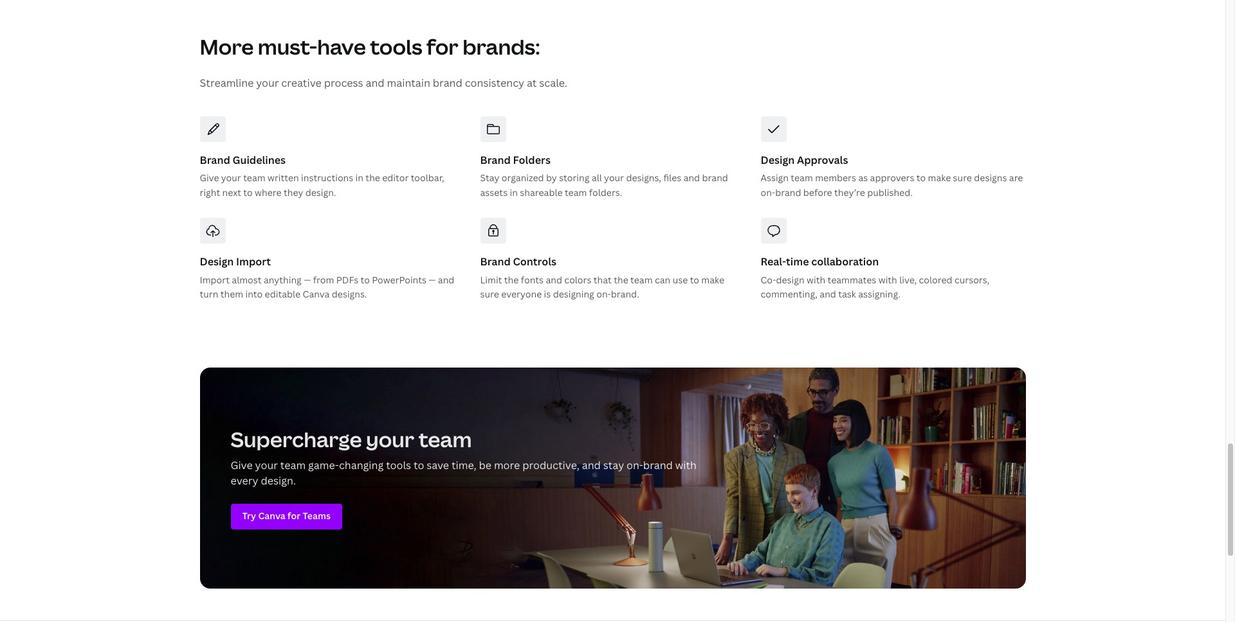 Task type: locate. For each thing, give the bounding box(es) containing it.
make right the 'approvers'
[[928, 172, 951, 184]]

the up brand.
[[614, 274, 628, 286]]

0 horizontal spatial the
[[366, 172, 380, 184]]

powerpoints
[[372, 274, 427, 286]]

0 vertical spatial in
[[356, 172, 364, 184]]

on- down that
[[597, 288, 611, 301]]

that
[[594, 274, 612, 286]]

commenting,
[[761, 288, 818, 301]]

your for supercharge
[[366, 426, 414, 453]]

2 — from the left
[[429, 274, 436, 286]]

1 horizontal spatial with
[[807, 274, 826, 286]]

brand up limit
[[480, 255, 511, 269]]

— right powerpoints
[[429, 274, 436, 286]]

your inside give your team written instructions in the editor toolbar, right next to where they design.
[[221, 172, 241, 184]]

before
[[803, 186, 832, 199]]

editable
[[265, 288, 301, 301]]

0 horizontal spatial design.
[[261, 474, 296, 488]]

tools up maintain
[[370, 33, 422, 60]]

the up everyone
[[504, 274, 519, 286]]

1 vertical spatial import
[[200, 274, 230, 286]]

0 horizontal spatial make
[[702, 274, 724, 286]]

design for design import
[[200, 255, 234, 269]]

your left the creative
[[256, 76, 279, 90]]

sure left designs
[[953, 172, 972, 184]]

folders.
[[589, 186, 622, 199]]

import up the almost
[[236, 255, 271, 269]]

where
[[255, 186, 282, 199]]

to right pdfs
[[361, 274, 370, 286]]

design
[[761, 153, 795, 167], [200, 255, 234, 269]]

on-
[[761, 186, 775, 199], [597, 288, 611, 301], [627, 458, 643, 473]]

1 horizontal spatial make
[[928, 172, 951, 184]]

can
[[655, 274, 671, 286]]

1 vertical spatial make
[[702, 274, 724, 286]]

your up next
[[221, 172, 241, 184]]

on- inside supercharge your team give your team game-changing tools to save time, be more productive, and stay on-brand with every design.
[[627, 458, 643, 473]]

1 vertical spatial in
[[510, 186, 518, 199]]

make right use
[[702, 274, 724, 286]]

0 vertical spatial import
[[236, 255, 271, 269]]

0 vertical spatial design.
[[305, 186, 336, 199]]

1 vertical spatial on-
[[597, 288, 611, 301]]

team down storing
[[565, 186, 587, 199]]

on- right stay
[[627, 458, 643, 473]]

brand controls limit the fonts and colors that the team can use to make sure everyone is designing on-brand.
[[480, 255, 724, 301]]

0 vertical spatial tools
[[370, 33, 422, 60]]

1 vertical spatial design.
[[261, 474, 296, 488]]

designing
[[553, 288, 594, 301]]

design.
[[305, 186, 336, 199], [261, 474, 296, 488]]

1 horizontal spatial design.
[[305, 186, 336, 199]]

give inside supercharge your team give your team game-changing tools to save time, be more productive, and stay on-brand with every design.
[[231, 458, 253, 473]]

0 vertical spatial sure
[[953, 172, 972, 184]]

storing
[[559, 172, 590, 184]]

published.
[[867, 186, 913, 199]]

supercharge
[[231, 426, 362, 453]]

team down 'guidelines'
[[243, 172, 265, 184]]

your
[[256, 76, 279, 90], [221, 172, 241, 184], [604, 172, 624, 184], [366, 426, 414, 453], [255, 458, 278, 473]]

brand
[[433, 76, 463, 90], [702, 172, 728, 184], [775, 186, 801, 199], [643, 458, 673, 473]]

give
[[200, 172, 219, 184], [231, 458, 253, 473]]

design. inside give your team written instructions in the editor toolbar, right next to where they design.
[[305, 186, 336, 199]]

anything
[[264, 274, 302, 286]]

the
[[366, 172, 380, 184], [504, 274, 519, 286], [614, 274, 628, 286]]

0 horizontal spatial sure
[[480, 288, 499, 301]]

1 horizontal spatial on-
[[627, 458, 643, 473]]

design. down instructions
[[305, 186, 336, 199]]

1 horizontal spatial sure
[[953, 172, 972, 184]]

in down organized
[[510, 186, 518, 199]]

guidelines
[[233, 153, 286, 167]]

import up turn
[[200, 274, 230, 286]]

1 horizontal spatial give
[[231, 458, 253, 473]]

almost
[[232, 274, 262, 286]]

brand down assign
[[775, 186, 801, 199]]

the left editor
[[366, 172, 380, 184]]

your up changing
[[366, 426, 414, 453]]

import
[[236, 255, 271, 269], [200, 274, 230, 286]]

design up turn
[[200, 255, 234, 269]]

tools right changing
[[386, 458, 411, 473]]

sure down limit
[[480, 288, 499, 301]]

design up assign
[[761, 153, 795, 167]]

the inside give your team written instructions in the editor toolbar, right next to where they design.
[[366, 172, 380, 184]]

team left can at the right top
[[631, 274, 653, 286]]

team up before
[[791, 172, 813, 184]]

team inside give your team written instructions in the editor toolbar, right next to where they design.
[[243, 172, 265, 184]]

2 horizontal spatial with
[[879, 274, 897, 286]]

and left stay
[[582, 458, 601, 473]]

and right files
[[684, 172, 700, 184]]

stay organized by storing all your designs, files and brand assets in shareable team folders.
[[480, 172, 728, 199]]

brand right files
[[702, 172, 728, 184]]

in inside stay organized by storing all your designs, files and brand assets in shareable team folders.
[[510, 186, 518, 199]]

design inside design import import almost anything — from pdfs to powerpoints — and turn them into editable canva designs.
[[200, 255, 234, 269]]

maintain
[[387, 76, 430, 90]]

1 vertical spatial tools
[[386, 458, 411, 473]]

0 horizontal spatial on-
[[597, 288, 611, 301]]

creative
[[281, 76, 322, 90]]

brand up 'stay'
[[480, 153, 511, 167]]

2 horizontal spatial the
[[614, 274, 628, 286]]

1 horizontal spatial the
[[504, 274, 519, 286]]

your inside stay organized by storing all your designs, files and brand assets in shareable team folders.
[[604, 172, 624, 184]]

0 horizontal spatial design
[[200, 255, 234, 269]]

brand folders
[[480, 153, 551, 167]]

make inside brand controls limit the fonts and colors that the team can use to make sure everyone is designing on-brand.
[[702, 274, 724, 286]]

1 vertical spatial design
[[200, 255, 234, 269]]

to
[[917, 172, 926, 184], [243, 186, 253, 199], [361, 274, 370, 286], [690, 274, 699, 286], [414, 458, 424, 473]]

give your team written instructions in the editor toolbar, right next to where they design.
[[200, 172, 444, 199]]

1 horizontal spatial —
[[429, 274, 436, 286]]

make inside 'design approvals assign team members as approvers to make sure designs are on-brand before they're published.'
[[928, 172, 951, 184]]

team
[[243, 172, 265, 184], [791, 172, 813, 184], [565, 186, 587, 199], [631, 274, 653, 286], [419, 426, 472, 453], [280, 458, 306, 473]]

assign
[[761, 172, 789, 184]]

in
[[356, 172, 364, 184], [510, 186, 518, 199]]

tools inside supercharge your team give your team game-changing tools to save time, be more productive, and stay on-brand with every design.
[[386, 458, 411, 473]]

2 horizontal spatial on-
[[761, 186, 775, 199]]

1 vertical spatial give
[[231, 458, 253, 473]]

1 horizontal spatial in
[[510, 186, 518, 199]]

and left limit
[[438, 274, 455, 286]]

—
[[304, 274, 311, 286], [429, 274, 436, 286]]

more must-have tools for brands:
[[200, 33, 540, 60]]

and inside real-time collaboration co-design with teammates with live, colored cursors, commenting, and task assigning.
[[820, 288, 836, 301]]

brand for brand folders
[[480, 153, 511, 167]]

have
[[317, 33, 366, 60]]

2 vertical spatial on-
[[627, 458, 643, 473]]

team inside brand controls limit the fonts and colors that the team can use to make sure everyone is designing on-brand.
[[631, 274, 653, 286]]

approvals
[[797, 153, 848, 167]]

0 horizontal spatial give
[[200, 172, 219, 184]]

scale.
[[539, 76, 567, 90]]

— left from
[[304, 274, 311, 286]]

to right use
[[690, 274, 699, 286]]

real-time collaboration co-design with teammates with live, colored cursors, commenting, and task assigning.
[[761, 255, 990, 301]]

tools
[[370, 33, 422, 60], [386, 458, 411, 473]]

give up every
[[231, 458, 253, 473]]

turn
[[200, 288, 218, 301]]

your up folders.
[[604, 172, 624, 184]]

shareable
[[520, 186, 563, 199]]

brand down for
[[433, 76, 463, 90]]

brand up the right
[[200, 153, 230, 167]]

0 vertical spatial on-
[[761, 186, 775, 199]]

designs.
[[332, 288, 367, 301]]

0 horizontal spatial in
[[356, 172, 364, 184]]

from
[[313, 274, 334, 286]]

make
[[928, 172, 951, 184], [702, 274, 724, 286]]

1 vertical spatial sure
[[480, 288, 499, 301]]

real-
[[761, 255, 786, 269]]

1 — from the left
[[304, 274, 311, 286]]

brand inside stay organized by storing all your designs, files and brand assets in shareable team folders.
[[702, 172, 728, 184]]

and up is
[[546, 274, 562, 286]]

in right instructions
[[356, 172, 364, 184]]

team inside stay organized by storing all your designs, files and brand assets in shareable team folders.
[[565, 186, 587, 199]]

and left the task
[[820, 288, 836, 301]]

and right "process"
[[366, 76, 385, 90]]

0 horizontal spatial with
[[675, 458, 697, 473]]

1 horizontal spatial import
[[236, 255, 271, 269]]

0 horizontal spatial —
[[304, 274, 311, 286]]

approvers
[[870, 172, 915, 184]]

brand
[[200, 153, 230, 167], [480, 153, 511, 167], [480, 255, 511, 269]]

and
[[366, 76, 385, 90], [684, 172, 700, 184], [438, 274, 455, 286], [546, 274, 562, 286], [820, 288, 836, 301], [582, 458, 601, 473]]

0 vertical spatial make
[[928, 172, 951, 184]]

they're
[[835, 186, 865, 199]]

to right the 'approvers'
[[917, 172, 926, 184]]

brand right stay
[[643, 458, 673, 473]]

stay
[[480, 172, 500, 184]]

1 horizontal spatial design
[[761, 153, 795, 167]]

your for give
[[221, 172, 241, 184]]

designs,
[[626, 172, 661, 184]]

on- down assign
[[761, 186, 775, 199]]

is
[[544, 288, 551, 301]]

design. right every
[[261, 474, 296, 488]]

brand guidelines
[[200, 153, 286, 167]]

0 vertical spatial design
[[761, 153, 795, 167]]

task
[[838, 288, 856, 301]]

more
[[494, 458, 520, 473]]

your up every
[[255, 458, 278, 473]]

and inside supercharge your team give your team game-changing tools to save time, be more productive, and stay on-brand with every design.
[[582, 458, 601, 473]]

to right next
[[243, 186, 253, 199]]

give up the right
[[200, 172, 219, 184]]

with
[[807, 274, 826, 286], [879, 274, 897, 286], [675, 458, 697, 473]]

design inside 'design approvals assign team members as approvers to make sure designs are on-brand before they're published.'
[[761, 153, 795, 167]]

to left save
[[414, 458, 424, 473]]

0 vertical spatial give
[[200, 172, 219, 184]]



Task type: vqa. For each thing, say whether or not it's contained in the screenshot.
tools
yes



Task type: describe. For each thing, give the bounding box(es) containing it.
cursors,
[[955, 274, 990, 286]]

are
[[1009, 172, 1023, 184]]

design for design approvals
[[761, 153, 795, 167]]

sure inside brand controls limit the fonts and colors that the team can use to make sure everyone is designing on-brand.
[[480, 288, 499, 301]]

they
[[284, 186, 303, 199]]

in inside give your team written instructions in the editor toolbar, right next to where they design.
[[356, 172, 364, 184]]

limit
[[480, 274, 502, 286]]

collaboration
[[811, 255, 879, 269]]

next
[[222, 186, 241, 199]]

pdfs
[[336, 274, 359, 286]]

as
[[859, 172, 868, 184]]

for
[[427, 33, 459, 60]]

on- inside brand controls limit the fonts and colors that the team can use to make sure everyone is designing on-brand.
[[597, 288, 611, 301]]

co-
[[761, 274, 776, 286]]

instructions
[[301, 172, 353, 184]]

with inside supercharge your team give your team game-changing tools to save time, be more productive, and stay on-brand with every design.
[[675, 458, 697, 473]]

them
[[221, 288, 243, 301]]

and inside design import import almost anything — from pdfs to powerpoints — and turn them into editable canva designs.
[[438, 274, 455, 286]]

supercharge your team give your team game-changing tools to save time, be more productive, and stay on-brand with every design.
[[231, 426, 697, 488]]

toolbar,
[[411, 172, 444, 184]]

canva
[[303, 288, 330, 301]]

assets
[[480, 186, 508, 199]]

brands:
[[463, 33, 540, 60]]

teammates
[[828, 274, 877, 286]]

members
[[815, 172, 856, 184]]

organized
[[502, 172, 544, 184]]

assigning.
[[858, 288, 901, 301]]

must-
[[258, 33, 317, 60]]

game-
[[308, 458, 339, 473]]

controls
[[513, 255, 557, 269]]

at
[[527, 76, 537, 90]]

changing
[[339, 458, 384, 473]]

designs
[[974, 172, 1007, 184]]

give inside give your team written instructions in the editor toolbar, right next to where they design.
[[200, 172, 219, 184]]

design
[[776, 274, 805, 286]]

design. inside supercharge your team give your team game-changing tools to save time, be more productive, and stay on-brand with every design.
[[261, 474, 296, 488]]

streamline your creative process and maintain brand consistency at scale.
[[200, 76, 567, 90]]

team down the "supercharge"
[[280, 458, 306, 473]]

brand inside 'design approvals assign team members as approvers to make sure designs are on-brand before they're published.'
[[775, 186, 801, 199]]

streamline
[[200, 76, 254, 90]]

all
[[592, 172, 602, 184]]

and inside stay organized by storing all your designs, files and brand assets in shareable team folders.
[[684, 172, 700, 184]]

be
[[479, 458, 492, 473]]

by
[[546, 172, 557, 184]]

time
[[786, 255, 809, 269]]

design approvals assign team members as approvers to make sure designs are on-brand before they're published.
[[761, 153, 1023, 199]]

colored
[[919, 274, 953, 286]]

more
[[200, 33, 254, 60]]

team inside 'design approvals assign team members as approvers to make sure designs are on-brand before they're published.'
[[791, 172, 813, 184]]

team up save
[[419, 426, 472, 453]]

stay
[[603, 458, 624, 473]]

to inside supercharge your team give your team game-changing tools to save time, be more productive, and stay on-brand with every design.
[[414, 458, 424, 473]]

files
[[664, 172, 682, 184]]

every
[[231, 474, 258, 488]]

time,
[[452, 458, 477, 473]]

into
[[246, 288, 263, 301]]

consistency
[[465, 76, 524, 90]]

brand for brand guidelines
[[200, 153, 230, 167]]

live,
[[900, 274, 917, 286]]

editor
[[382, 172, 409, 184]]

brand inside brand controls limit the fonts and colors that the team can use to make sure everyone is designing on-brand.
[[480, 255, 511, 269]]

to inside brand controls limit the fonts and colors that the team can use to make sure everyone is designing on-brand.
[[690, 274, 699, 286]]

right
[[200, 186, 220, 199]]

process
[[324, 76, 363, 90]]

folders
[[513, 153, 551, 167]]

to inside give your team written instructions in the editor toolbar, right next to where they design.
[[243, 186, 253, 199]]

use
[[673, 274, 688, 286]]

to inside 'design approvals assign team members as approvers to make sure designs are on-brand before they're published.'
[[917, 172, 926, 184]]

sure inside 'design approvals assign team members as approvers to make sure designs are on-brand before they're published.'
[[953, 172, 972, 184]]

your for streamline
[[256, 76, 279, 90]]

save
[[427, 458, 449, 473]]

everyone
[[501, 288, 542, 301]]

fonts
[[521, 274, 544, 286]]

written
[[268, 172, 299, 184]]

on- inside 'design approvals assign team members as approvers to make sure designs are on-brand before they're published.'
[[761, 186, 775, 199]]

0 horizontal spatial import
[[200, 274, 230, 286]]

brand inside supercharge your team give your team game-changing tools to save time, be more productive, and stay on-brand with every design.
[[643, 458, 673, 473]]

and inside brand controls limit the fonts and colors that the team can use to make sure everyone is designing on-brand.
[[546, 274, 562, 286]]

brand.
[[611, 288, 639, 301]]

colors
[[564, 274, 592, 286]]

design import import almost anything — from pdfs to powerpoints — and turn them into editable canva designs.
[[200, 255, 455, 301]]

productive,
[[523, 458, 580, 473]]

to inside design import import almost anything — from pdfs to powerpoints — and turn them into editable canva designs.
[[361, 274, 370, 286]]



